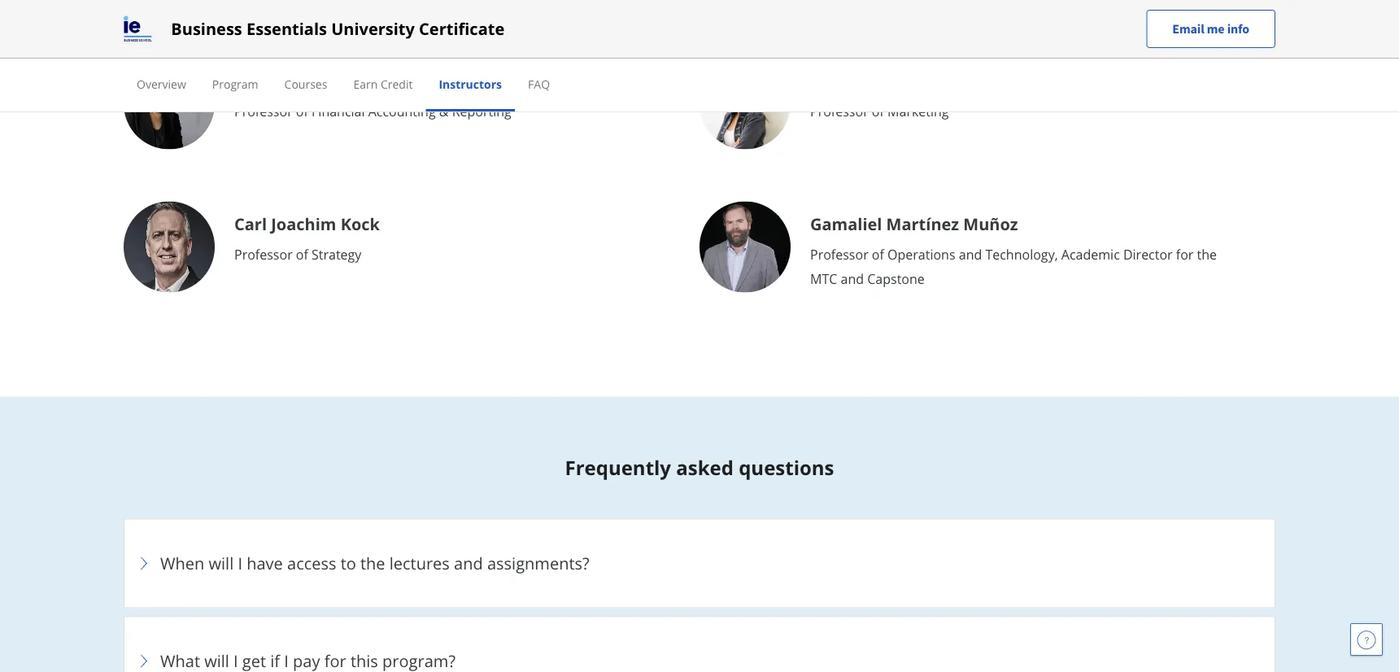 Task type: vqa. For each thing, say whether or not it's contained in the screenshot.
your
no



Task type: describe. For each thing, give the bounding box(es) containing it.
marketing
[[888, 102, 949, 119]]

get
[[242, 649, 266, 672]]

the inside professor of operations and technology, academic director for the mtc and capstone
[[1197, 245, 1217, 263]]

professor of operations and technology, academic director for the mtc and capstone
[[810, 245, 1217, 287]]

pay
[[293, 649, 320, 672]]

courses
[[284, 76, 327, 92]]

instructors
[[439, 76, 502, 92]]

frequently
[[565, 454, 671, 480]]

strategy
[[312, 245, 362, 263]]

professor of marketing
[[810, 102, 949, 119]]

me
[[1207, 21, 1225, 37]]

of for gamaliel martínez muñoz
[[872, 245, 884, 263]]

gamaliel
[[810, 213, 882, 235]]

credit
[[381, 76, 413, 92]]

carl joachim kock
[[234, 213, 380, 235]]

frequently asked questions
[[565, 454, 834, 480]]

for for this
[[324, 649, 346, 672]]

faq link
[[528, 76, 550, 92]]

mtc
[[810, 270, 838, 287]]

business
[[171, 17, 242, 40]]

faq
[[528, 76, 550, 92]]

of for carl joachim kock
[[296, 245, 308, 263]]

academic
[[1062, 245, 1120, 263]]

courses link
[[284, 76, 327, 92]]

access
[[287, 552, 336, 574]]

operations
[[888, 245, 956, 263]]

info
[[1227, 21, 1250, 37]]

earn credit
[[353, 76, 413, 92]]

capstone
[[868, 270, 925, 287]]

dushinka karani image
[[700, 58, 791, 149]]

questions
[[739, 454, 834, 480]]

email me info button
[[1147, 10, 1276, 48]]

university
[[331, 17, 415, 40]]

help center image
[[1357, 630, 1377, 649]]

&
[[439, 102, 449, 119]]

financial
[[312, 102, 365, 119]]

the inside when will i have access to the lectures and assignments? dropdown button
[[360, 552, 385, 574]]

when
[[160, 552, 204, 574]]

when will i have access to the lectures and assignments? button
[[134, 529, 1265, 597]]

lectures
[[390, 552, 450, 574]]

of left marketing
[[872, 102, 884, 119]]

professor left marketing
[[810, 102, 869, 119]]

ie business school image
[[124, 16, 152, 42]]

of for lucía egea ronda
[[296, 102, 308, 119]]

certificate menu element
[[124, 59, 1276, 111]]

earn
[[353, 76, 378, 92]]

collapsed list
[[124, 518, 1276, 672]]

overview
[[137, 76, 186, 92]]

when will i have access to the lectures and assignments?
[[160, 552, 590, 574]]

professor for lucía egea ronda
[[234, 102, 293, 119]]

and inside dropdown button
[[454, 552, 483, 574]]

professor of strategy
[[234, 245, 362, 263]]

gamaliel martínez muñoz image
[[700, 201, 791, 292]]

carl joachim kock image
[[124, 201, 215, 292]]



Task type: locate. For each thing, give the bounding box(es) containing it.
professor down carl
[[234, 245, 293, 263]]

the
[[1197, 245, 1217, 263], [360, 552, 385, 574]]

0 horizontal spatial the
[[360, 552, 385, 574]]

certificate
[[419, 17, 505, 40]]

1 horizontal spatial and
[[841, 270, 864, 287]]

1 chevron right image from the top
[[134, 553, 154, 573]]

2 chevron right image from the top
[[134, 651, 154, 671]]

email me info
[[1173, 21, 1250, 37]]

2 horizontal spatial and
[[959, 245, 982, 263]]

for right pay
[[324, 649, 346, 672]]

1 vertical spatial will
[[204, 649, 229, 672]]

for inside professor of operations and technology, academic director for the mtc and capstone
[[1176, 245, 1194, 263]]

professor of financial accounting & reporting
[[234, 102, 512, 119]]

asked
[[676, 454, 734, 480]]

professor for gamaliel martínez muñoz
[[810, 245, 869, 263]]

assignments?
[[487, 552, 590, 574]]

0 vertical spatial for
[[1176, 245, 1194, 263]]

chevron right image left what
[[134, 651, 154, 671]]

chevron right image inside 'what will i get if i pay for this program?' dropdown button
[[134, 651, 154, 671]]

chevron right image for what
[[134, 651, 154, 671]]

muñoz
[[964, 213, 1018, 235]]

for inside dropdown button
[[324, 649, 346, 672]]

i for get
[[234, 649, 238, 672]]

1 horizontal spatial for
[[1176, 245, 1194, 263]]

i for have
[[238, 552, 242, 574]]

1 vertical spatial the
[[360, 552, 385, 574]]

1 vertical spatial for
[[324, 649, 346, 672]]

professor inside professor of operations and technology, academic director for the mtc and capstone
[[810, 245, 869, 263]]

instructors link
[[439, 76, 502, 92]]

when will i have access to the lectures and assignments? list item
[[124, 518, 1276, 608]]

0 vertical spatial will
[[209, 552, 234, 574]]

earn credit link
[[353, 76, 413, 92]]

for for the
[[1176, 245, 1194, 263]]

program link
[[212, 76, 258, 92]]

technology,
[[986, 245, 1058, 263]]

and right mtc
[[841, 270, 864, 287]]

lucía
[[234, 69, 277, 92]]

and
[[959, 245, 982, 263], [841, 270, 864, 287], [454, 552, 483, 574]]

1 vertical spatial chevron right image
[[134, 651, 154, 671]]

i left get
[[234, 649, 238, 672]]

and down muñoz
[[959, 245, 982, 263]]

reporting
[[452, 102, 512, 119]]

overview link
[[137, 76, 186, 92]]

i left have
[[238, 552, 242, 574]]

accounting
[[368, 102, 436, 119]]

1 horizontal spatial the
[[1197, 245, 1217, 263]]

kock
[[341, 213, 380, 235]]

0 vertical spatial and
[[959, 245, 982, 263]]

i right the if
[[284, 649, 289, 672]]

professor up mtc
[[810, 245, 869, 263]]

0 horizontal spatial and
[[454, 552, 483, 574]]

the right director
[[1197, 245, 1217, 263]]

the right to
[[360, 552, 385, 574]]

for right director
[[1176, 245, 1194, 263]]

0 horizontal spatial for
[[324, 649, 346, 672]]

joachim
[[271, 213, 336, 235]]

what will i get if i pay for this program? list item
[[124, 616, 1276, 672]]

director
[[1124, 245, 1173, 263]]

will right what
[[204, 649, 229, 672]]

for
[[1176, 245, 1194, 263], [324, 649, 346, 672]]

will right when
[[209, 552, 234, 574]]

1 vertical spatial and
[[841, 270, 864, 287]]

chevron right image inside when will i have access to the lectures and assignments? dropdown button
[[134, 553, 154, 573]]

gamaliel martínez muñoz
[[810, 213, 1018, 235]]

0 vertical spatial the
[[1197, 245, 1217, 263]]

to
[[341, 552, 356, 574]]

lucía egea ronda image
[[124, 58, 215, 149]]

professor down lucía
[[234, 102, 293, 119]]

martínez
[[887, 213, 959, 235]]

lucía egea ronda
[[234, 69, 375, 92]]

will for what
[[204, 649, 229, 672]]

professor for carl joachim kock
[[234, 245, 293, 263]]

business essentials university certificate
[[171, 17, 505, 40]]

of down joachim at the left top of page
[[296, 245, 308, 263]]

will
[[209, 552, 234, 574], [204, 649, 229, 672]]

and right lectures
[[454, 552, 483, 574]]

i
[[238, 552, 242, 574], [234, 649, 238, 672], [284, 649, 289, 672]]

2 vertical spatial and
[[454, 552, 483, 574]]

what will i get if i pay for this program? button
[[134, 627, 1265, 672]]

program
[[212, 76, 258, 92]]

what will i get if i pay for this program?
[[160, 649, 456, 672]]

carl
[[234, 213, 267, 235]]

this
[[351, 649, 378, 672]]

email
[[1173, 21, 1205, 37]]

of up "capstone"
[[872, 245, 884, 263]]

professor
[[234, 102, 293, 119], [810, 102, 869, 119], [234, 245, 293, 263], [810, 245, 869, 263]]

of inside professor of operations and technology, academic director for the mtc and capstone
[[872, 245, 884, 263]]

chevron right image for when
[[134, 553, 154, 573]]

have
[[247, 552, 283, 574]]

0 vertical spatial chevron right image
[[134, 553, 154, 573]]

ronda
[[324, 69, 375, 92]]

will for when
[[209, 552, 234, 574]]

what
[[160, 649, 200, 672]]

essentials
[[247, 17, 327, 40]]

if
[[270, 649, 280, 672]]

program?
[[382, 649, 456, 672]]

egea
[[282, 69, 319, 92]]

of
[[296, 102, 308, 119], [872, 102, 884, 119], [296, 245, 308, 263], [872, 245, 884, 263]]

chevron right image left when
[[134, 553, 154, 573]]

of down courses link
[[296, 102, 308, 119]]

chevron right image
[[134, 553, 154, 573], [134, 651, 154, 671]]



